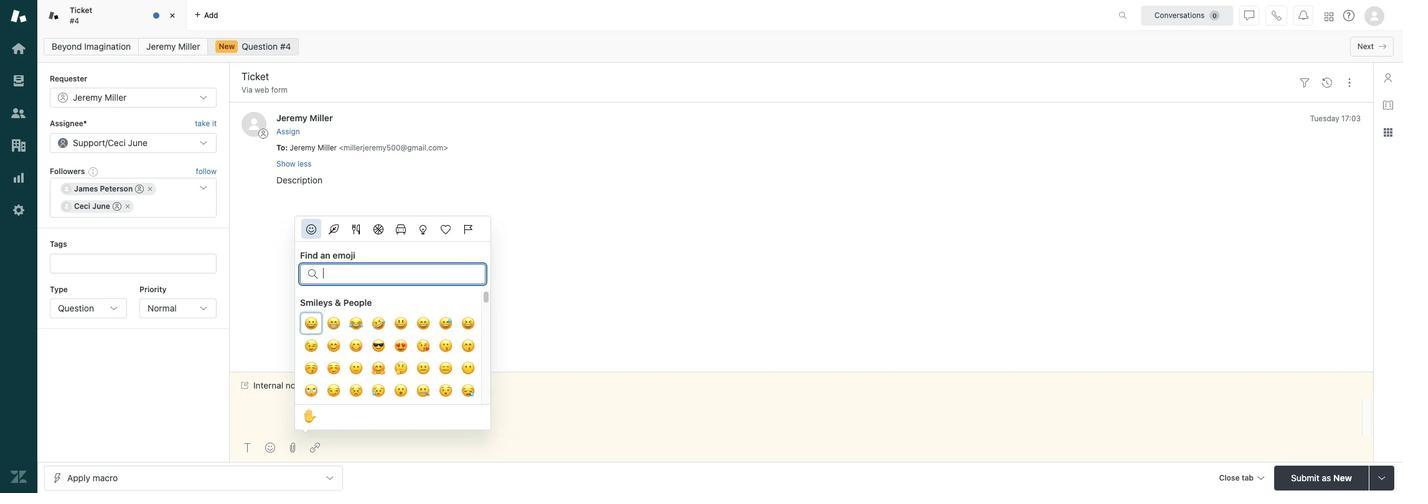 Task type: describe. For each thing, give the bounding box(es) containing it.
new inside secondary element
[[219, 42, 235, 51]]

people
[[343, 298, 372, 308]]

as
[[1322, 473, 1331, 483]]

events image
[[1322, 78, 1332, 88]]

smileys
[[300, 298, 333, 308]]

🤣️
[[372, 315, 385, 333]]

😙️
[[461, 337, 475, 355]]

miller for jeremy miller assign
[[310, 113, 333, 124]]

😄️
[[416, 315, 430, 333]]

close image
[[166, 9, 179, 22]]

get started image
[[11, 40, 27, 57]]

ticket #4
[[70, 6, 92, 25]]

😶️
[[461, 360, 475, 378]]

find an emoji
[[300, 250, 355, 261]]

assignee*
[[50, 119, 87, 128]]

apps image
[[1383, 128, 1393, 138]]

tuesday 17:03
[[1310, 114, 1361, 124]]

an
[[320, 250, 330, 261]]

secondary element
[[37, 34, 1403, 59]]

tags
[[50, 240, 67, 249]]

✋ button
[[300, 406, 320, 429]]

Subject field
[[239, 69, 1291, 84]]

knowledge image
[[1383, 100, 1393, 110]]

add attachment image
[[288, 443, 298, 453]]

jeremy miller assign
[[276, 113, 333, 136]]

😆️
[[461, 315, 475, 333]]

✋
[[303, 408, 317, 426]]

Internal note composer text field
[[235, 399, 1358, 425]]

😑️
[[439, 360, 453, 378]]

1 vertical spatial jeremy miller link
[[276, 113, 333, 124]]

😐️
[[416, 360, 430, 378]]

avatar image
[[242, 112, 266, 137]]

conversations
[[1155, 10, 1205, 20]]

😉️
[[304, 337, 318, 355]]

take
[[195, 119, 210, 128]]

😆️ 😉️
[[304, 315, 475, 355]]

miller for jeremy miller
[[178, 41, 200, 52]]

views image
[[11, 73, 27, 89]]

normal button
[[139, 299, 217, 319]]

😎️
[[372, 337, 385, 355]]

description
[[276, 175, 322, 186]]

😘️
[[416, 337, 430, 355]]

tuesday
[[1310, 114, 1339, 124]]

beyond
[[52, 41, 82, 52]]

1 vertical spatial new
[[1333, 473, 1352, 483]]

show less button
[[276, 159, 312, 170]]

ticket
[[70, 6, 92, 15]]

17:03
[[1341, 114, 1361, 124]]

😁️
[[327, 315, 341, 333]]

follow
[[196, 167, 217, 176]]

to : jeremy miller <millerjeremy500@gmail.com>
[[276, 143, 448, 152]]

assign
[[276, 127, 300, 136]]

😪️
[[461, 382, 475, 400]]

type
[[50, 285, 68, 294]]

😣️
[[349, 382, 363, 400]]

:
[[285, 143, 288, 152]]

🤐️
[[416, 382, 430, 400]]

😅️
[[439, 315, 453, 333]]

zendesk support image
[[11, 8, 27, 24]]

zendesk image
[[11, 469, 27, 486]]

conversations button
[[1141, 5, 1233, 25]]

insert emojis image
[[265, 443, 275, 453]]

show less
[[276, 159, 312, 169]]

format text image
[[243, 443, 253, 453]]

via
[[242, 85, 253, 95]]

😏️
[[327, 382, 341, 400]]

zendesk products image
[[1325, 12, 1333, 21]]

😋️
[[349, 337, 363, 355]]

main element
[[0, 0, 37, 494]]

<millerjeremy500@gmail.com>
[[339, 143, 448, 152]]



Task type: vqa. For each thing, say whether or not it's contained in the screenshot.
'&'
yes



Task type: locate. For each thing, give the bounding box(es) containing it.
Tuesday 17:03 text field
[[1310, 114, 1361, 124]]

add link (cmd k) image
[[310, 443, 320, 453]]

priority
[[139, 285, 166, 294]]

🤔️
[[394, 360, 408, 378]]

jeremy miller link up the assign
[[276, 113, 333, 124]]

question
[[58, 303, 94, 314]]

😍️
[[394, 337, 408, 355]]

😃️
[[394, 315, 408, 333]]

smileys & people
[[300, 298, 372, 308]]

jeremy miller link
[[138, 38, 208, 55], [276, 113, 333, 124]]

2 vertical spatial miller
[[318, 143, 337, 152]]

1 horizontal spatial new
[[1333, 473, 1352, 483]]

0 vertical spatial jeremy miller link
[[138, 38, 208, 55]]

🤗️
[[372, 360, 385, 378]]

jeremy for jeremy miller
[[146, 41, 176, 52]]

0 vertical spatial miller
[[178, 41, 200, 52]]

1 vertical spatial jeremy
[[276, 113, 307, 124]]

0 horizontal spatial jeremy miller link
[[138, 38, 208, 55]]

to
[[276, 143, 285, 152]]

tabs tab list
[[37, 0, 1106, 31]]

☺️
[[327, 360, 341, 378]]

jeremy miller link down close image
[[138, 38, 208, 55]]

2 vertical spatial jeremy
[[290, 143, 315, 152]]

😚️
[[304, 360, 318, 378]]

miller inside the jeremy miller assign
[[310, 113, 333, 124]]

less
[[298, 159, 312, 169]]

miller up the less
[[310, 113, 333, 124]]

miller inside secondary element
[[178, 41, 200, 52]]

next button
[[1350, 37, 1394, 57]]

find
[[300, 250, 318, 261]]

follow button
[[196, 166, 217, 177]]

take it
[[195, 119, 217, 128]]

tab
[[37, 0, 187, 31]]

beyond imagination
[[52, 41, 131, 52]]

normal
[[148, 303, 177, 314]]

😶️ 🙄️
[[304, 360, 475, 400]]

😊️
[[327, 337, 341, 355]]

via web form
[[242, 85, 288, 95]]

get help image
[[1343, 10, 1355, 21]]

😥️
[[372, 382, 385, 400]]

jeremy miller link inside secondary element
[[138, 38, 208, 55]]

🙂️
[[349, 360, 363, 378]]

admin image
[[11, 202, 27, 218]]

show
[[276, 159, 296, 169]]

jeremy inside secondary element
[[146, 41, 176, 52]]

tab containing ticket
[[37, 0, 187, 31]]

organizations image
[[11, 138, 27, 154]]

reporting image
[[11, 170, 27, 186]]

customers image
[[11, 105, 27, 121]]

customer context image
[[1383, 73, 1393, 83]]

submit
[[1291, 473, 1319, 483]]

miller
[[178, 41, 200, 52], [310, 113, 333, 124], [318, 143, 337, 152]]

miller down the jeremy miller assign
[[318, 143, 337, 152]]

0 horizontal spatial new
[[219, 42, 235, 51]]

emoji
[[333, 250, 355, 261]]

jeremy miller
[[146, 41, 200, 52]]

new
[[219, 42, 235, 51], [1333, 473, 1352, 483]]

next
[[1358, 42, 1374, 51]]

beyond imagination link
[[44, 38, 139, 55]]

jeremy right :
[[290, 143, 315, 152]]

take it button
[[195, 118, 217, 131]]

new right the jeremy miller at the left
[[219, 42, 235, 51]]

jeremy for jeremy miller assign
[[276, 113, 307, 124]]

jeremy down close image
[[146, 41, 176, 52]]

😂️
[[349, 315, 363, 333]]

web
[[255, 85, 269, 95]]

1 horizontal spatial jeremy miller link
[[276, 113, 333, 124]]

0 vertical spatial new
[[219, 42, 235, 51]]

jeremy inside the jeremy miller assign
[[276, 113, 307, 124]]

question button
[[50, 299, 127, 319]]

jeremy
[[146, 41, 176, 52], [276, 113, 307, 124], [290, 143, 315, 152]]

😀️
[[304, 315, 318, 333]]

Find an emoji field
[[323, 265, 477, 281]]

imagination
[[84, 41, 131, 52]]

it
[[212, 119, 217, 128]]

#4
[[70, 16, 79, 25]]

form
[[271, 85, 288, 95]]

😮️
[[394, 382, 408, 400]]

😯️
[[439, 382, 453, 400]]

new right as
[[1333, 473, 1352, 483]]

&
[[335, 298, 341, 308]]

new link
[[208, 38, 299, 55]]

🙄️
[[304, 382, 318, 400]]

1 vertical spatial miller
[[310, 113, 333, 124]]

assign button
[[276, 126, 300, 137]]

😙️ 😚️
[[304, 337, 475, 378]]

0 vertical spatial jeremy
[[146, 41, 176, 52]]

submit as new
[[1291, 473, 1352, 483]]

jeremy up the assign
[[276, 113, 307, 124]]

miller down close image
[[178, 41, 200, 52]]

😗️
[[439, 337, 453, 355]]



